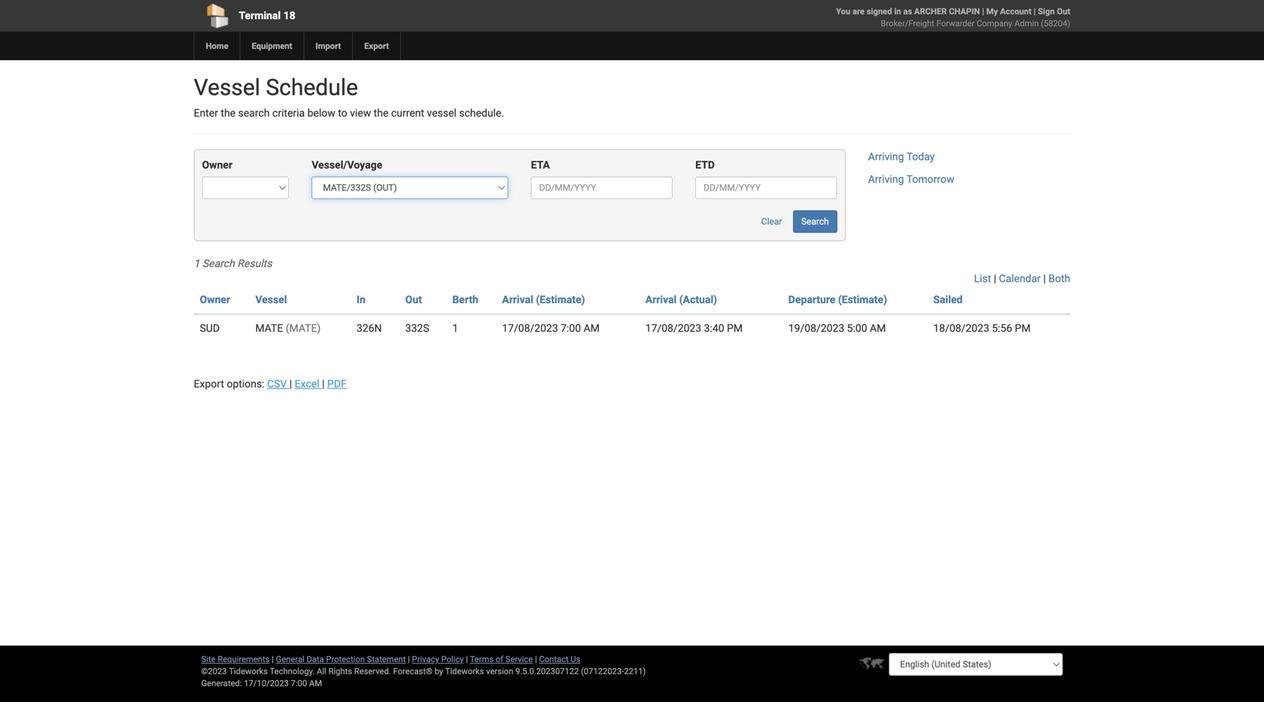 Task type: vqa. For each thing, say whether or not it's contained in the screenshot.
Export link on the top of page
yes



Task type: locate. For each thing, give the bounding box(es) containing it.
1 horizontal spatial arrival
[[645, 293, 677, 306]]

arrival up 17/08/2023 7:00 am
[[502, 293, 533, 306]]

arrival left (actual) on the top of page
[[645, 293, 677, 306]]

search left results
[[202, 257, 235, 270]]

export left options: at bottom
[[194, 378, 224, 390]]

sailed
[[933, 293, 963, 306]]

ETA text field
[[531, 176, 673, 199]]

0 horizontal spatial 1
[[194, 257, 200, 270]]

1 vertical spatial vessel
[[255, 293, 287, 306]]

0 vertical spatial vessel
[[194, 74, 260, 101]]

1 vertical spatial 7:00
[[291, 678, 307, 688]]

vessel schedule enter the search criteria below to view the current vessel schedule.
[[194, 74, 504, 119]]

am
[[584, 322, 600, 334], [870, 322, 886, 334], [309, 678, 322, 688]]

1 arriving from the top
[[868, 150, 904, 163]]

vessel up enter
[[194, 74, 260, 101]]

| left general
[[272, 654, 274, 664]]

reserved.
[[354, 666, 391, 676]]

search right clear button
[[801, 216, 829, 227]]

arriving down arriving today
[[868, 173, 904, 185]]

pm right the 5:56
[[1015, 322, 1031, 334]]

clear
[[761, 216, 782, 227]]

by
[[435, 666, 443, 676]]

both link
[[1049, 272, 1070, 285]]

terms
[[470, 654, 494, 664]]

0 horizontal spatial (estimate)
[[536, 293, 585, 306]]

1 horizontal spatial pm
[[1015, 322, 1031, 334]]

0 vertical spatial 1
[[194, 257, 200, 270]]

1 horizontal spatial 17/08/2023
[[645, 322, 701, 334]]

2 (estimate) from the left
[[838, 293, 887, 306]]

site
[[201, 654, 216, 664]]

1 arrival from the left
[[502, 293, 533, 306]]

1 vertical spatial owner
[[200, 293, 230, 306]]

equipment link
[[240, 32, 304, 60]]

17/08/2023 down arrival (estimate) "link"
[[502, 322, 558, 334]]

pm
[[727, 322, 743, 334], [1015, 322, 1031, 334]]

1 horizontal spatial search
[[801, 216, 829, 227]]

calendar link
[[999, 272, 1041, 285]]

1 down 'berth'
[[452, 322, 458, 334]]

search
[[801, 216, 829, 227], [202, 257, 235, 270]]

17/08/2023
[[502, 322, 558, 334], [645, 322, 701, 334]]

as
[[903, 6, 912, 16]]

my
[[986, 6, 998, 16]]

0 horizontal spatial the
[[221, 107, 236, 119]]

7:00 down arrival (estimate) on the left of page
[[561, 322, 581, 334]]

0 vertical spatial export
[[364, 41, 389, 51]]

service
[[506, 654, 533, 664]]

1 vertical spatial export
[[194, 378, 224, 390]]

out up (58204)
[[1057, 6, 1070, 16]]

| up tideworks
[[466, 654, 468, 664]]

owner up sud
[[200, 293, 230, 306]]

0 horizontal spatial out
[[405, 293, 422, 306]]

1
[[194, 257, 200, 270], [452, 322, 458, 334]]

excel link
[[295, 378, 322, 390]]

326n
[[357, 322, 382, 334]]

vessel
[[194, 74, 260, 101], [255, 293, 287, 306]]

2 pm from the left
[[1015, 322, 1031, 334]]

export for export
[[364, 41, 389, 51]]

0 horizontal spatial pm
[[727, 322, 743, 334]]

1 horizontal spatial am
[[584, 322, 600, 334]]

1 inside 1 search results list | calendar | both
[[194, 257, 200, 270]]

1 17/08/2023 from the left
[[502, 322, 558, 334]]

berth
[[452, 293, 478, 306]]

0 horizontal spatial 7:00
[[291, 678, 307, 688]]

out link
[[405, 293, 422, 306]]

1 vertical spatial 1
[[452, 322, 458, 334]]

export down terminal 18 link
[[364, 41, 389, 51]]

(estimate)
[[536, 293, 585, 306], [838, 293, 887, 306]]

0 horizontal spatial 17/08/2023
[[502, 322, 558, 334]]

in
[[357, 293, 366, 306]]

rights
[[328, 666, 352, 676]]

1 horizontal spatial (estimate)
[[838, 293, 887, 306]]

vessel
[[427, 107, 457, 119]]

the right enter
[[221, 107, 236, 119]]

(mate)
[[286, 322, 321, 334]]

list
[[974, 272, 991, 285]]

results
[[237, 257, 272, 270]]

chapin
[[949, 6, 980, 16]]

today
[[907, 150, 935, 163]]

terminal 18 link
[[194, 0, 546, 32]]

2 17/08/2023 from the left
[[645, 322, 701, 334]]

2 horizontal spatial am
[[870, 322, 886, 334]]

arriving up arriving tomorrow link
[[868, 150, 904, 163]]

sailed link
[[933, 293, 963, 306]]

am down arrival (estimate) on the left of page
[[584, 322, 600, 334]]

am right 5:00
[[870, 322, 886, 334]]

©2023 tideworks
[[201, 666, 268, 676]]

5:56
[[992, 322, 1012, 334]]

0 horizontal spatial search
[[202, 257, 235, 270]]

0 vertical spatial 7:00
[[561, 322, 581, 334]]

us
[[571, 654, 580, 664]]

2 arriving from the top
[[868, 173, 904, 185]]

1 for 1 search results list | calendar | both
[[194, 257, 200, 270]]

sud
[[200, 322, 220, 334]]

0 vertical spatial arriving
[[868, 150, 904, 163]]

equipment
[[252, 41, 292, 51]]

arriving for arriving today
[[868, 150, 904, 163]]

vessel/voyage
[[312, 159, 382, 171]]

owner down enter
[[202, 159, 232, 171]]

7:00 inside site requirements | general data protection statement | privacy policy | terms of service | contact us ©2023 tideworks technology. all rights reserved. forecast® by tideworks version 9.5.0.202307122 (07122023-2211) generated: 17/10/2023 7:00 am
[[291, 678, 307, 688]]

options:
[[227, 378, 264, 390]]

9.5.0.202307122
[[515, 666, 579, 676]]

am down all
[[309, 678, 322, 688]]

sign out link
[[1038, 6, 1070, 16]]

list link
[[974, 272, 991, 285]]

1 for 1
[[452, 322, 458, 334]]

(estimate) up 5:00
[[838, 293, 887, 306]]

requirements
[[218, 654, 270, 664]]

arrival for arrival (estimate)
[[502, 293, 533, 306]]

| up forecast®
[[408, 654, 410, 664]]

tomorrow
[[907, 173, 954, 185]]

0 horizontal spatial export
[[194, 378, 224, 390]]

1 (estimate) from the left
[[536, 293, 585, 306]]

7:00 down the technology. on the bottom of page
[[291, 678, 307, 688]]

| right list "link"
[[994, 272, 996, 285]]

the
[[221, 107, 236, 119], [374, 107, 389, 119]]

the right the view
[[374, 107, 389, 119]]

arrival (estimate) link
[[502, 293, 585, 306]]

17/08/2023 down the arrival (actual)
[[645, 322, 701, 334]]

| up "9.5.0.202307122"
[[535, 654, 537, 664]]

arrival (estimate)
[[502, 293, 585, 306]]

17/10/2023
[[244, 678, 289, 688]]

pm for 17/08/2023 3:40 pm
[[727, 322, 743, 334]]

17/08/2023 7:00 am
[[502, 322, 600, 334]]

7:00
[[561, 322, 581, 334], [291, 678, 307, 688]]

export options: csv | excel | pdf
[[194, 378, 347, 390]]

owner link
[[200, 293, 230, 306]]

import
[[316, 41, 341, 51]]

pm right 3:40
[[727, 322, 743, 334]]

18/08/2023 5:56 pm
[[933, 322, 1031, 334]]

pm for 18/08/2023 5:56 pm
[[1015, 322, 1031, 334]]

vessel inside vessel schedule enter the search criteria below to view the current vessel schedule.
[[194, 74, 260, 101]]

archer
[[914, 6, 947, 16]]

terminal 18
[[239, 9, 295, 22]]

0 horizontal spatial am
[[309, 678, 322, 688]]

pdf link
[[327, 378, 347, 390]]

(estimate) up 17/08/2023 7:00 am
[[536, 293, 585, 306]]

| left sign
[[1034, 6, 1036, 16]]

1 left results
[[194, 257, 200, 270]]

2 the from the left
[[374, 107, 389, 119]]

1 horizontal spatial export
[[364, 41, 389, 51]]

1 vertical spatial search
[[202, 257, 235, 270]]

|
[[982, 6, 984, 16], [1034, 6, 1036, 16], [994, 272, 996, 285], [1043, 272, 1046, 285], [290, 378, 292, 390], [322, 378, 325, 390], [272, 654, 274, 664], [408, 654, 410, 664], [466, 654, 468, 664], [535, 654, 537, 664]]

1 horizontal spatial 1
[[452, 322, 458, 334]]

am for 17/08/2023 7:00 am
[[584, 322, 600, 334]]

out up 332s
[[405, 293, 422, 306]]

1 pm from the left
[[727, 322, 743, 334]]

terms of service link
[[470, 654, 533, 664]]

am inside site requirements | general data protection statement | privacy policy | terms of service | contact us ©2023 tideworks technology. all rights reserved. forecast® by tideworks version 9.5.0.202307122 (07122023-2211) generated: 17/10/2023 7:00 am
[[309, 678, 322, 688]]

0 horizontal spatial arrival
[[502, 293, 533, 306]]

export for export options: csv | excel | pdf
[[194, 378, 224, 390]]

(estimate) for arrival (estimate)
[[536, 293, 585, 306]]

search inside 'button'
[[801, 216, 829, 227]]

current
[[391, 107, 424, 119]]

policy
[[441, 654, 464, 664]]

broker/freight
[[881, 18, 935, 28]]

18
[[283, 9, 295, 22]]

0 vertical spatial search
[[801, 216, 829, 227]]

332s
[[405, 322, 429, 334]]

3:40
[[704, 322, 724, 334]]

1 horizontal spatial the
[[374, 107, 389, 119]]

departure (estimate) link
[[788, 293, 887, 306]]

import link
[[304, 32, 352, 60]]

1 vertical spatial arriving
[[868, 173, 904, 185]]

0 vertical spatial out
[[1057, 6, 1070, 16]]

1 horizontal spatial out
[[1057, 6, 1070, 16]]

vessel up "mate"
[[255, 293, 287, 306]]

arriving today link
[[868, 150, 935, 163]]

17/08/2023 for 17/08/2023 7:00 am
[[502, 322, 558, 334]]

out
[[1057, 6, 1070, 16], [405, 293, 422, 306]]

2 arrival from the left
[[645, 293, 677, 306]]



Task type: describe. For each thing, give the bounding box(es) containing it.
all
[[317, 666, 326, 676]]

account
[[1000, 6, 1032, 16]]

berth link
[[452, 293, 478, 306]]

tideworks
[[445, 666, 484, 676]]

sign
[[1038, 6, 1055, 16]]

site requirements link
[[201, 654, 270, 664]]

privacy
[[412, 654, 439, 664]]

in link
[[357, 293, 366, 306]]

terminal
[[239, 9, 281, 22]]

arrival (actual)
[[645, 293, 717, 306]]

pdf
[[327, 378, 347, 390]]

search inside 1 search results list | calendar | both
[[202, 257, 235, 270]]

schedule.
[[459, 107, 504, 119]]

vessel for vessel
[[255, 293, 287, 306]]

ETD text field
[[695, 176, 837, 199]]

statement
[[367, 654, 406, 664]]

1 horizontal spatial 7:00
[[561, 322, 581, 334]]

you
[[836, 6, 851, 16]]

are
[[853, 6, 865, 16]]

view
[[350, 107, 371, 119]]

admin
[[1014, 18, 1039, 28]]

out inside you are signed in as archer chapin | my account | sign out broker/freight forwarder company admin (58204)
[[1057, 6, 1070, 16]]

contact us link
[[539, 654, 580, 664]]

1 vertical spatial out
[[405, 293, 422, 306]]

(estimate) for departure (estimate)
[[838, 293, 887, 306]]

vessel for vessel schedule enter the search criteria below to view the current vessel schedule.
[[194, 74, 260, 101]]

forwarder
[[937, 18, 975, 28]]

below
[[307, 107, 335, 119]]

(58204)
[[1041, 18, 1070, 28]]

arriving for arriving tomorrow
[[868, 173, 904, 185]]

19/08/2023 5:00 am
[[788, 322, 886, 334]]

arrival (actual) link
[[645, 293, 717, 306]]

arrival for arrival (actual)
[[645, 293, 677, 306]]

vessel link
[[255, 293, 287, 306]]

eta
[[531, 159, 550, 171]]

home link
[[194, 32, 240, 60]]

protection
[[326, 654, 365, 664]]

1 the from the left
[[221, 107, 236, 119]]

17/08/2023 3:40 pm
[[645, 322, 743, 334]]

you are signed in as archer chapin | my account | sign out broker/freight forwarder company admin (58204)
[[836, 6, 1070, 28]]

2211)
[[624, 666, 646, 676]]

of
[[496, 654, 503, 664]]

signed
[[867, 6, 892, 16]]

both
[[1049, 272, 1070, 285]]

general data protection statement link
[[276, 654, 406, 664]]

in
[[894, 6, 901, 16]]

search button
[[793, 210, 837, 233]]

enter
[[194, 107, 218, 119]]

arriving tomorrow link
[[868, 173, 954, 185]]

mate
[[255, 322, 283, 334]]

| left pdf link
[[322, 378, 325, 390]]

data
[[307, 654, 324, 664]]

privacy policy link
[[412, 654, 464, 664]]

schedule
[[266, 74, 358, 101]]

| left my
[[982, 6, 984, 16]]

mate (mate)
[[255, 322, 321, 334]]

17/08/2023 for 17/08/2023 3:40 pm
[[645, 322, 701, 334]]

search
[[238, 107, 270, 119]]

general
[[276, 654, 304, 664]]

csv link
[[267, 378, 290, 390]]

home
[[206, 41, 228, 51]]

18/08/2023
[[933, 322, 989, 334]]

| left both link
[[1043, 272, 1046, 285]]

criteria
[[272, 107, 305, 119]]

contact
[[539, 654, 569, 664]]

(07122023-
[[581, 666, 624, 676]]

departure (estimate)
[[788, 293, 887, 306]]

csv
[[267, 378, 287, 390]]

my account link
[[986, 6, 1032, 16]]

forecast®
[[393, 666, 433, 676]]

am for 19/08/2023 5:00 am
[[870, 322, 886, 334]]

(actual)
[[679, 293, 717, 306]]

excel
[[295, 378, 319, 390]]

clear button
[[753, 210, 790, 233]]

0 vertical spatial owner
[[202, 159, 232, 171]]

19/08/2023
[[788, 322, 844, 334]]

1 search results list | calendar | both
[[194, 257, 1070, 285]]

arriving today
[[868, 150, 935, 163]]

generated:
[[201, 678, 242, 688]]

export link
[[352, 32, 400, 60]]

| right csv
[[290, 378, 292, 390]]

version
[[486, 666, 513, 676]]



